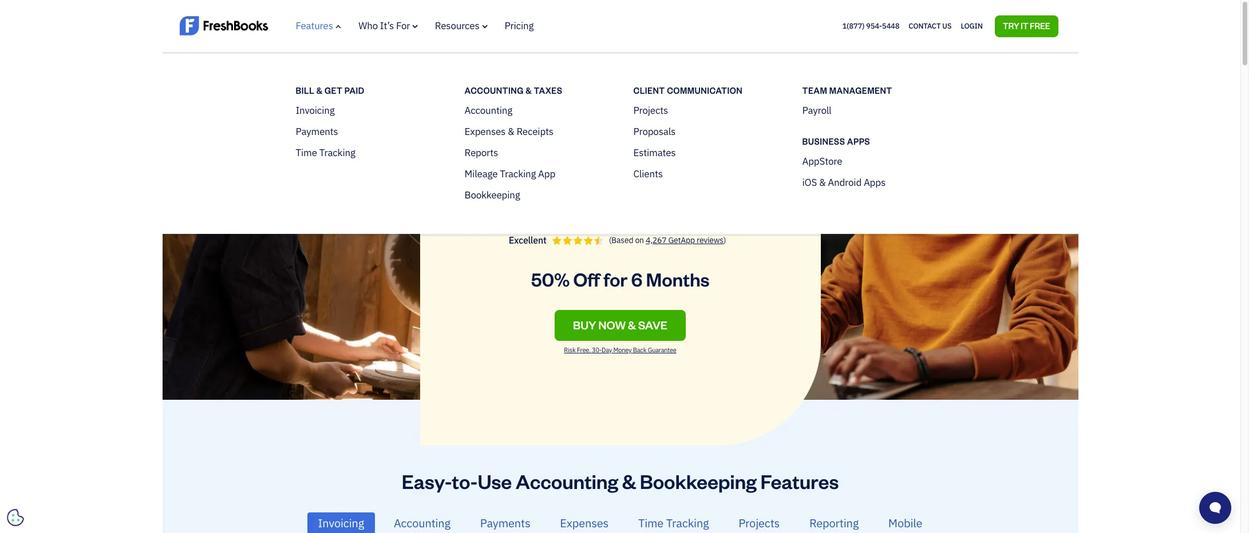 Task type: describe. For each thing, give the bounding box(es) containing it.
0 horizontal spatial projects
[[634, 104, 669, 117]]

0 horizontal spatial bookkeeping
[[465, 189, 520, 201]]

1(877)
[[843, 21, 865, 31]]

features link
[[296, 19, 341, 32]]

proposals
[[634, 125, 676, 138]]

reporting
[[810, 516, 859, 531]]

5448
[[883, 21, 900, 31]]

accounting & taxes
[[465, 85, 563, 95]]

day
[[602, 347, 612, 355]]

& for ios
[[820, 176, 826, 189]]

buy
[[573, 318, 597, 333]]

us
[[943, 21, 952, 31]]

money
[[614, 347, 632, 355]]

payroll link
[[803, 103, 949, 118]]

1 horizontal spatial payments
[[480, 516, 531, 531]]

contact
[[909, 21, 941, 31]]

)
[[724, 235, 727, 246]]

& for accounting
[[526, 85, 532, 95]]

cookie preferences image
[[7, 510, 24, 527]]

mobile
[[889, 516, 923, 531]]

for
[[604, 268, 628, 292]]

expenses link
[[549, 513, 620, 534]]

free
[[1031, 20, 1051, 31]]

1(877) 954-5448
[[843, 21, 900, 31]]

taxes
[[534, 85, 563, 95]]

client communication link
[[634, 84, 780, 97]]

management
[[830, 85, 893, 95]]

team
[[803, 85, 828, 95]]

it's
[[380, 19, 394, 32]]

1 vertical spatial features
[[761, 469, 839, 494]]

ios
[[803, 176, 817, 189]]

on
[[636, 235, 644, 246]]

risk free. 30-day money back guarantee
[[564, 347, 677, 355]]

excellent
[[509, 235, 547, 246]]

who it's for link
[[358, 19, 418, 32]]

bookkeeping link
[[465, 188, 611, 203]]

risk
[[564, 347, 576, 355]]

(based
[[609, 235, 634, 246]]

expenses & receipts link
[[465, 125, 611, 139]]

1 vertical spatial invoicing link
[[307, 513, 375, 534]]

star rating image
[[553, 237, 604, 245]]

ios & android apps
[[803, 176, 886, 189]]

expenses for expenses
[[560, 516, 609, 531]]

954-
[[867, 21, 883, 31]]

login link
[[961, 19, 983, 34]]

0 horizontal spatial features
[[296, 19, 333, 32]]

1 vertical spatial invoicing
[[318, 516, 364, 531]]

it
[[1021, 20, 1029, 31]]

1 vertical spatial projects link
[[728, 513, 791, 534]]

buy now & save
[[573, 318, 668, 333]]

getapp
[[669, 235, 695, 246]]

try
[[1003, 20, 1020, 31]]

2 horizontal spatial tracking
[[667, 516, 709, 531]]

communication
[[667, 85, 743, 95]]

resources link
[[435, 19, 488, 32]]

1 horizontal spatial accounting link
[[465, 103, 611, 118]]

0 vertical spatial payments
[[296, 125, 338, 138]]

off
[[574, 268, 600, 292]]

(based on 4,267 getapp reviews )
[[609, 235, 727, 246]]

use
[[478, 469, 512, 494]]

easy-
[[402, 469, 452, 494]]

buy now & save link
[[555, 311, 686, 342]]

resources
[[435, 19, 480, 32]]

0 vertical spatial projects link
[[634, 103, 780, 118]]

6
[[632, 268, 643, 292]]

bill & get paid
[[296, 85, 365, 95]]

& for bill
[[317, 85, 323, 95]]

who it's for
[[358, 19, 410, 32]]

try it free link
[[995, 15, 1059, 37]]

mobile link
[[878, 513, 934, 534]]

expenses & receipts
[[465, 125, 554, 138]]

0 vertical spatial invoicing
[[296, 104, 335, 117]]

apps inside 'link'
[[864, 176, 886, 189]]

reports
[[465, 146, 498, 159]]

client communication
[[634, 85, 743, 95]]

1 vertical spatial projects
[[739, 516, 780, 531]]



Task type: locate. For each thing, give the bounding box(es) containing it.
4,267
[[646, 235, 667, 246]]

2 vertical spatial tracking
[[667, 516, 709, 531]]

0 horizontal spatial payments link
[[296, 125, 442, 139]]

receipts
[[517, 125, 554, 138]]

apps up appstore link
[[848, 136, 871, 146]]

estimates
[[634, 146, 676, 159]]

who
[[358, 19, 378, 32]]

1 horizontal spatial time tracking link
[[628, 513, 720, 534]]

risk free. 30-day money back guarantee link
[[560, 347, 681, 364]]

1 vertical spatial time tracking
[[639, 516, 709, 531]]

estimates link
[[634, 146, 780, 160]]

1 vertical spatial bookkeeping
[[640, 469, 757, 494]]

1 vertical spatial payments link
[[470, 513, 542, 534]]

to-
[[452, 469, 478, 494]]

expenses inside expenses link
[[560, 516, 609, 531]]

time
[[296, 146, 317, 159], [639, 516, 664, 531]]

& inside 'link'
[[820, 176, 826, 189]]

projects
[[634, 104, 669, 117], [739, 516, 780, 531]]

appstore link
[[803, 154, 949, 169]]

business apps
[[803, 136, 871, 146]]

1 vertical spatial payments
[[480, 516, 531, 531]]

0 vertical spatial time tracking
[[296, 146, 356, 159]]

0 horizontal spatial payments
[[296, 125, 338, 138]]

paid
[[345, 85, 365, 95]]

business apps link
[[803, 135, 949, 148]]

bill
[[296, 85, 315, 95]]

0 horizontal spatial tracking
[[319, 146, 356, 159]]

reporting link
[[799, 513, 870, 534]]

team management
[[803, 85, 893, 95]]

1 vertical spatial tracking
[[500, 168, 536, 180]]

mileage tracking app link
[[465, 167, 611, 181]]

appstore
[[803, 155, 843, 168]]

0 horizontal spatial time tracking link
[[296, 146, 442, 160]]

30-
[[592, 347, 602, 355]]

reports link
[[465, 146, 611, 160]]

expenses for expenses & receipts
[[465, 125, 506, 138]]

1 vertical spatial expenses
[[560, 516, 609, 531]]

payments link
[[296, 125, 442, 139], [470, 513, 542, 534]]

1 horizontal spatial bookkeeping
[[640, 469, 757, 494]]

0 vertical spatial time
[[296, 146, 317, 159]]

1 horizontal spatial projects
[[739, 516, 780, 531]]

1 horizontal spatial time tracking
[[639, 516, 709, 531]]

expenses inside expenses & receipts link
[[465, 125, 506, 138]]

accounting link down easy-
[[383, 513, 462, 534]]

0 horizontal spatial expenses
[[465, 125, 506, 138]]

client
[[634, 85, 666, 95]]

clients
[[634, 168, 663, 180]]

guarantee
[[648, 347, 677, 355]]

1 horizontal spatial tracking
[[500, 168, 536, 180]]

1 horizontal spatial payments link
[[470, 513, 542, 534]]

&
[[317, 85, 323, 95], [526, 85, 532, 95], [508, 125, 515, 138], [820, 176, 826, 189], [628, 318, 636, 333], [622, 469, 636, 494]]

now
[[599, 318, 626, 333]]

accounting & taxes link
[[465, 84, 611, 97]]

payments down "bill" on the left top
[[296, 125, 338, 138]]

projects link
[[634, 103, 780, 118], [728, 513, 791, 534]]

0 vertical spatial apps
[[848, 136, 871, 146]]

for
[[396, 19, 410, 32]]

expenses down easy-to-use accounting & bookkeeping features
[[560, 516, 609, 531]]

expenses up reports
[[465, 125, 506, 138]]

business
[[803, 136, 846, 146]]

1 horizontal spatial time
[[639, 516, 664, 531]]

mileage tracking app
[[465, 168, 556, 180]]

freshbooks logo image
[[180, 15, 268, 37]]

android
[[828, 176, 862, 189]]

1(877) 954-5448 link
[[843, 21, 900, 31]]

contact us link
[[909, 19, 952, 34]]

tracking for mileage tracking app link
[[500, 168, 536, 180]]

apps down appstore link
[[864, 176, 886, 189]]

easy-to-use accounting & bookkeeping features
[[402, 469, 839, 494]]

0 vertical spatial bookkeeping
[[465, 189, 520, 201]]

0 horizontal spatial time
[[296, 146, 317, 159]]

4,267 getapp reviews link
[[646, 235, 724, 246]]

1 vertical spatial time tracking link
[[628, 513, 720, 534]]

app
[[538, 168, 556, 180]]

features
[[296, 19, 333, 32], [761, 469, 839, 494]]

0 horizontal spatial accounting link
[[383, 513, 462, 534]]

team management link
[[803, 84, 949, 97]]

0 vertical spatial features
[[296, 19, 333, 32]]

0 vertical spatial projects
[[634, 104, 669, 117]]

payroll
[[803, 104, 832, 117]]

pricing link
[[505, 19, 534, 32]]

try it free
[[1003, 20, 1051, 31]]

50%
[[531, 268, 570, 292]]

cookie consent banner dialog
[[9, 393, 180, 525]]

get
[[325, 85, 343, 95]]

invoicing link
[[296, 103, 442, 118], [307, 513, 375, 534]]

reviews
[[697, 235, 724, 246]]

ios & android apps link
[[803, 176, 949, 190]]

& for expenses
[[508, 125, 515, 138]]

pricing
[[505, 19, 534, 32]]

0 vertical spatial invoicing link
[[296, 103, 442, 118]]

clients link
[[634, 167, 780, 181]]

features up reporting link
[[761, 469, 839, 494]]

login
[[961, 21, 983, 31]]

1 vertical spatial apps
[[864, 176, 886, 189]]

accounting link down accounting & taxes link
[[465, 103, 611, 118]]

tracking for leftmost time tracking "link"
[[319, 146, 356, 159]]

1 vertical spatial accounting link
[[383, 513, 462, 534]]

proposals link
[[634, 125, 780, 139]]

mileage
[[465, 168, 498, 180]]

payments down use
[[480, 516, 531, 531]]

1 horizontal spatial expenses
[[560, 516, 609, 531]]

time tracking link
[[296, 146, 442, 160], [628, 513, 720, 534]]

0 vertical spatial accounting link
[[465, 103, 611, 118]]

accounting
[[465, 85, 524, 95], [465, 104, 513, 117], [516, 469, 619, 494], [394, 516, 451, 531]]

save
[[639, 318, 668, 333]]

bill & get paid link
[[296, 84, 442, 97]]

1 horizontal spatial features
[[761, 469, 839, 494]]

bookkeeping
[[465, 189, 520, 201], [640, 469, 757, 494]]

0 vertical spatial tracking
[[319, 146, 356, 159]]

free.
[[577, 347, 591, 355]]

50% off for 6 months
[[531, 268, 710, 292]]

0 vertical spatial expenses
[[465, 125, 506, 138]]

payments
[[296, 125, 338, 138], [480, 516, 531, 531]]

payments link down use
[[470, 513, 542, 534]]

accounting link
[[465, 103, 611, 118], [383, 513, 462, 534]]

months
[[646, 268, 710, 292]]

1 vertical spatial time
[[639, 516, 664, 531]]

features left who
[[296, 19, 333, 32]]

payments link down the bill & get paid link
[[296, 125, 442, 139]]

expenses
[[465, 125, 506, 138], [560, 516, 609, 531]]

0 vertical spatial payments link
[[296, 125, 442, 139]]

0 vertical spatial time tracking link
[[296, 146, 442, 160]]

0 horizontal spatial time tracking
[[296, 146, 356, 159]]

contact us
[[909, 21, 952, 31]]



Task type: vqa. For each thing, say whether or not it's contained in the screenshot.
50% at the bottom left of the page
yes



